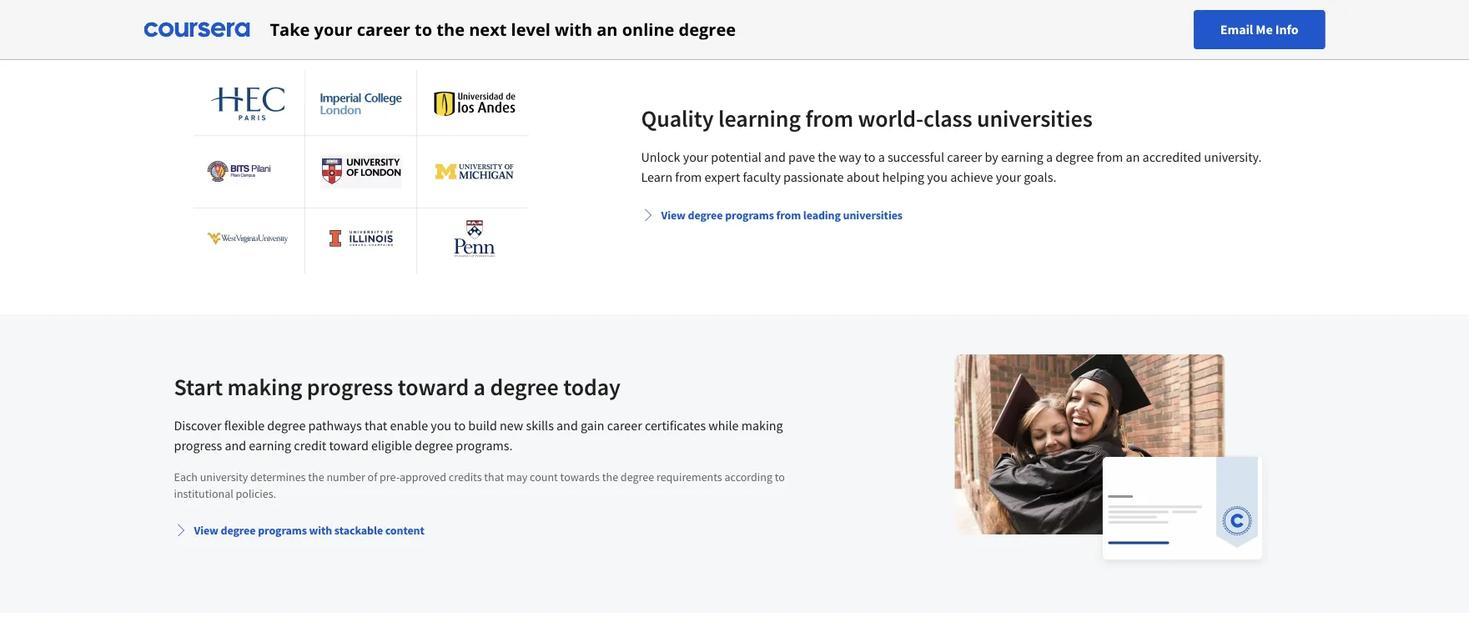 Task type: locate. For each thing, give the bounding box(es) containing it.
you down successful
[[927, 169, 948, 185]]

universities for view degree programs from leading universities
[[843, 208, 903, 223]]

your up "expert"
[[683, 149, 708, 165]]

a
[[878, 149, 885, 165], [1046, 149, 1053, 165], [474, 373, 486, 402]]

start
[[174, 373, 223, 402]]

0 horizontal spatial earning
[[249, 437, 291, 454]]

2 vertical spatial career
[[607, 417, 642, 434]]

an
[[597, 18, 618, 41], [1126, 149, 1140, 165]]

to
[[415, 18, 432, 41], [864, 149, 876, 165], [454, 417, 466, 434], [775, 470, 785, 485]]

1 horizontal spatial you
[[927, 169, 948, 185]]

view for view degree programs from leading universities
[[661, 208, 686, 223]]

1 vertical spatial making
[[741, 417, 783, 434]]

with left stackable
[[309, 523, 332, 538]]

and left gain
[[557, 417, 578, 434]]

1 horizontal spatial with
[[555, 18, 592, 41]]

potential
[[711, 149, 762, 165]]

view
[[661, 208, 686, 223], [194, 523, 218, 538]]

view down learn
[[661, 208, 686, 223]]

universities
[[977, 104, 1093, 133], [843, 208, 903, 223]]

by
[[985, 149, 998, 165]]

degree down enable
[[415, 437, 453, 454]]

email
[[1220, 21, 1253, 38]]

and down flexible
[[225, 437, 246, 454]]

with
[[555, 18, 592, 41], [309, 523, 332, 538]]

earning inside unlock your potential and pave the way to a successful career by earning a degree from an accredited university. learn from expert faculty passionate about helping you achieve your goals.
[[1001, 149, 1043, 165]]

making right "while"
[[741, 417, 783, 434]]

from left leading
[[776, 208, 801, 223]]

degree inside each university determines the number of pre-approved credits that may count towards the degree requirements according to institutional policies.
[[621, 470, 654, 485]]

0 vertical spatial progress
[[307, 373, 393, 402]]

towards
[[560, 470, 600, 485]]

2 horizontal spatial your
[[996, 169, 1021, 185]]

according
[[725, 470, 773, 485]]

progress
[[307, 373, 393, 402], [174, 437, 222, 454]]

take your career to the next level with an online degree
[[270, 18, 736, 41]]

0 vertical spatial making
[[227, 373, 302, 402]]

0 vertical spatial your
[[314, 18, 353, 41]]

leading
[[803, 208, 841, 223]]

1 vertical spatial programs
[[258, 523, 307, 538]]

unlock
[[641, 149, 680, 165]]

1 vertical spatial view
[[194, 523, 218, 538]]

certificates
[[645, 417, 706, 434]]

to right according
[[775, 470, 785, 485]]

that up eligible
[[365, 417, 387, 434]]

1 horizontal spatial programs
[[725, 208, 774, 223]]

0 horizontal spatial progress
[[174, 437, 222, 454]]

degree inside dropdown button
[[221, 523, 256, 538]]

2 horizontal spatial career
[[947, 149, 982, 165]]

with right level
[[555, 18, 592, 41]]

programs inside dropdown button
[[258, 523, 307, 538]]

take
[[270, 18, 310, 41]]

from
[[805, 104, 853, 133], [1097, 149, 1123, 165], [675, 169, 702, 185], [776, 208, 801, 223]]

toward down pathways
[[329, 437, 369, 454]]

1 vertical spatial toward
[[329, 437, 369, 454]]

an left online
[[597, 18, 618, 41]]

view degree programs with stackable content
[[194, 523, 424, 538]]

universities down about
[[843, 208, 903, 223]]

a up build
[[474, 373, 486, 402]]

progress up pathways
[[307, 373, 393, 402]]

0 vertical spatial earning
[[1001, 149, 1043, 165]]

to inside discover flexible degree pathways that enable you to build new skills and gain career certificates while making progress and earning credit toward eligible degree programs.
[[454, 417, 466, 434]]

toward inside discover flexible degree pathways that enable you to build new skills and gain career certificates while making progress and earning credit toward eligible degree programs.
[[329, 437, 369, 454]]

universities inside dropdown button
[[843, 208, 903, 223]]

1 horizontal spatial earning
[[1001, 149, 1043, 165]]

your
[[314, 18, 353, 41], [683, 149, 708, 165], [996, 169, 1021, 185]]

your right take
[[314, 18, 353, 41]]

0 horizontal spatial with
[[309, 523, 332, 538]]

0 horizontal spatial and
[[225, 437, 246, 454]]

1 horizontal spatial universities
[[977, 104, 1093, 133]]

degree right online
[[679, 18, 736, 41]]

email me info button
[[1194, 10, 1325, 49]]

0 horizontal spatial a
[[474, 373, 486, 402]]

degree down policies.
[[221, 523, 256, 538]]

0 vertical spatial universities
[[977, 104, 1093, 133]]

career inside unlock your potential and pave the way to a successful career by earning a degree from an accredited university. learn from expert faculty passionate about helping you achieve your goals.
[[947, 149, 982, 165]]

earning down flexible
[[249, 437, 291, 454]]

view down institutional
[[194, 523, 218, 538]]

1 horizontal spatial and
[[557, 417, 578, 434]]

to right way
[[864, 149, 876, 165]]

that
[[365, 417, 387, 434], [484, 470, 504, 485]]

toward
[[398, 373, 469, 402], [329, 437, 369, 454]]

0 horizontal spatial your
[[314, 18, 353, 41]]

progress down discover
[[174, 437, 222, 454]]

1 vertical spatial an
[[1126, 149, 1140, 165]]

that inside each university determines the number of pre-approved credits that may count towards the degree requirements according to institutional policies.
[[484, 470, 504, 485]]

earning
[[1001, 149, 1043, 165], [249, 437, 291, 454]]

online
[[622, 18, 674, 41]]

0 horizontal spatial universities
[[843, 208, 903, 223]]

the left next
[[437, 18, 465, 41]]

and
[[764, 149, 786, 165], [557, 417, 578, 434], [225, 437, 246, 454]]

1 horizontal spatial progress
[[307, 373, 393, 402]]

1 vertical spatial that
[[484, 470, 504, 485]]

2 vertical spatial and
[[225, 437, 246, 454]]

a up about
[[878, 149, 885, 165]]

successful
[[888, 149, 944, 165]]

discover
[[174, 417, 221, 434]]

0 vertical spatial an
[[597, 18, 618, 41]]

1 vertical spatial your
[[683, 149, 708, 165]]

progress inside discover flexible degree pathways that enable you to build new skills and gain career certificates while making progress and earning credit toward eligible degree programs.
[[174, 437, 222, 454]]

the left way
[[818, 149, 836, 165]]

degree up new
[[490, 373, 559, 402]]

from left accredited
[[1097, 149, 1123, 165]]

0 vertical spatial you
[[927, 169, 948, 185]]

programs inside dropdown button
[[725, 208, 774, 223]]

degree inside dropdown button
[[688, 208, 723, 223]]

0 vertical spatial and
[[764, 149, 786, 165]]

0 vertical spatial toward
[[398, 373, 469, 402]]

while
[[709, 417, 739, 434]]

1 horizontal spatial that
[[484, 470, 504, 485]]

world class universities such as hec paris imperial college london universidad de los andes bits pilani university of london university of michigan west virginia university university of illinois and university of pennsylvania image
[[183, 69, 539, 274]]

0 horizontal spatial toward
[[329, 437, 369, 454]]

1 horizontal spatial toward
[[398, 373, 469, 402]]

institutional
[[174, 486, 233, 501]]

your down "by"
[[996, 169, 1021, 185]]

universities up "by"
[[977, 104, 1093, 133]]

you right enable
[[431, 417, 451, 434]]

0 horizontal spatial programs
[[258, 523, 307, 538]]

from right learn
[[675, 169, 702, 185]]

view degree programs from leading universities
[[661, 208, 903, 223]]

making up flexible
[[227, 373, 302, 402]]

class
[[923, 104, 972, 133]]

1 vertical spatial you
[[431, 417, 451, 434]]

1 horizontal spatial making
[[741, 417, 783, 434]]

of
[[368, 470, 377, 485]]

toward up enable
[[398, 373, 469, 402]]

to left build
[[454, 417, 466, 434]]

0 vertical spatial programs
[[725, 208, 774, 223]]

university
[[200, 470, 248, 485]]

programs down policies.
[[258, 523, 307, 538]]

career
[[357, 18, 410, 41], [947, 149, 982, 165], [607, 417, 642, 434]]

the
[[437, 18, 465, 41], [818, 149, 836, 165], [308, 470, 324, 485], [602, 470, 618, 485]]

1 vertical spatial progress
[[174, 437, 222, 454]]

from up way
[[805, 104, 853, 133]]

0 vertical spatial view
[[661, 208, 686, 223]]

1 horizontal spatial an
[[1126, 149, 1140, 165]]

1 vertical spatial earning
[[249, 437, 291, 454]]

programs for from
[[725, 208, 774, 223]]

you inside unlock your potential and pave the way to a successful career by earning a degree from an accredited university. learn from expert faculty passionate about helping you achieve your goals.
[[927, 169, 948, 185]]

0 horizontal spatial you
[[431, 417, 451, 434]]

degree left requirements
[[621, 470, 654, 485]]

degree down "expert"
[[688, 208, 723, 223]]

2 horizontal spatial and
[[764, 149, 786, 165]]

credit
[[294, 437, 326, 454]]

0 horizontal spatial making
[[227, 373, 302, 402]]

1 vertical spatial with
[[309, 523, 332, 538]]

1 vertical spatial career
[[947, 149, 982, 165]]

degree
[[679, 18, 736, 41], [1056, 149, 1094, 165], [688, 208, 723, 223], [490, 373, 559, 402], [267, 417, 306, 434], [415, 437, 453, 454], [621, 470, 654, 485], [221, 523, 256, 538]]

flexible
[[224, 417, 265, 434]]

making
[[227, 373, 302, 402], [741, 417, 783, 434]]

1 vertical spatial universities
[[843, 208, 903, 223]]

earning up goals.
[[1001, 149, 1043, 165]]

0 horizontal spatial view
[[194, 523, 218, 538]]

you
[[927, 169, 948, 185], [431, 417, 451, 434]]

may
[[506, 470, 528, 485]]

1 horizontal spatial career
[[607, 417, 642, 434]]

1 horizontal spatial a
[[878, 149, 885, 165]]

0 horizontal spatial that
[[365, 417, 387, 434]]

that left may
[[484, 470, 504, 485]]

0 vertical spatial career
[[357, 18, 410, 41]]

programs down faculty
[[725, 208, 774, 223]]

view inside dropdown button
[[661, 208, 686, 223]]

pre-
[[380, 470, 400, 485]]

1 horizontal spatial view
[[661, 208, 686, 223]]

a up goals.
[[1046, 149, 1053, 165]]

passionate
[[783, 169, 844, 185]]

programs
[[725, 208, 774, 223], [258, 523, 307, 538]]

0 vertical spatial that
[[365, 417, 387, 434]]

expert
[[705, 169, 740, 185]]

degree up goals.
[[1056, 149, 1094, 165]]

an left accredited
[[1126, 149, 1140, 165]]

gain
[[581, 417, 604, 434]]

programs.
[[456, 437, 513, 454]]

and up faculty
[[764, 149, 786, 165]]

1 vertical spatial and
[[557, 417, 578, 434]]

view inside dropdown button
[[194, 523, 218, 538]]

content
[[385, 523, 424, 538]]

approved
[[400, 470, 446, 485]]

1 horizontal spatial your
[[683, 149, 708, 165]]

determines
[[250, 470, 306, 485]]



Task type: vqa. For each thing, say whether or not it's contained in the screenshot.
the View degree programs with stackable content
yes



Task type: describe. For each thing, give the bounding box(es) containing it.
to inside unlock your potential and pave the way to a successful career by earning a degree from an accredited university. learn from expert faculty passionate about helping you achieve your goals.
[[864, 149, 876, 165]]

enable
[[390, 417, 428, 434]]

each
[[174, 470, 198, 485]]

achieve
[[950, 169, 993, 185]]

world-
[[858, 104, 923, 133]]

view degree programs from leading universities button
[[634, 200, 909, 230]]

unlock your potential and pave the way to a successful career by earning a degree from an accredited university. learn from expert faculty passionate about helping you achieve your goals.
[[641, 149, 1262, 185]]

view for view degree programs with stackable content
[[194, 523, 218, 538]]

next
[[469, 18, 507, 41]]

university.
[[1204, 149, 1262, 165]]

me
[[1256, 21, 1273, 38]]

the inside unlock your potential and pave the way to a successful career by earning a degree from an accredited university. learn from expert faculty passionate about helping you achieve your goals.
[[818, 149, 836, 165]]

the left number
[[308, 470, 324, 485]]

quality learning from world-class universities
[[641, 104, 1093, 133]]

0 horizontal spatial career
[[357, 18, 410, 41]]

you inside discover flexible degree pathways that enable you to build new skills and gain career certificates while making progress and earning credit toward eligible degree programs.
[[431, 417, 451, 434]]

to inside each university determines the number of pre-approved credits that may count towards the degree requirements according to institutional policies.
[[775, 470, 785, 485]]

0 horizontal spatial an
[[597, 18, 618, 41]]

helping
[[882, 169, 924, 185]]

coursera image
[[144, 16, 250, 43]]

that inside discover flexible degree pathways that enable you to build new skills and gain career certificates while making progress and earning credit toward eligible degree programs.
[[365, 417, 387, 434]]

about
[[847, 169, 880, 185]]

goals.
[[1024, 169, 1057, 185]]

universities for quality learning from world-class universities
[[977, 104, 1093, 133]]

accredited
[[1143, 149, 1201, 165]]

faculty
[[743, 169, 781, 185]]

degree inside unlock your potential and pave the way to a successful career by earning a degree from an accredited university. learn from expert faculty passionate about helping you achieve your goals.
[[1056, 149, 1094, 165]]

email me info
[[1220, 21, 1299, 38]]

number
[[327, 470, 365, 485]]

0 vertical spatial with
[[555, 18, 592, 41]]

2 vertical spatial your
[[996, 169, 1021, 185]]

pathways
[[308, 417, 362, 434]]

the right towards
[[602, 470, 618, 485]]

policies.
[[236, 486, 276, 501]]

pave
[[788, 149, 815, 165]]

an inside unlock your potential and pave the way to a successful career by earning a degree from an accredited university. learn from expert faculty passionate about helping you achieve your goals.
[[1126, 149, 1140, 165]]

skills
[[526, 417, 554, 434]]

discover flexible degree pathways that enable you to build new skills and gain career certificates while making progress and earning credit toward eligible degree programs.
[[174, 417, 783, 454]]

today
[[563, 373, 621, 402]]

way
[[839, 149, 861, 165]]

info
[[1275, 21, 1299, 38]]

with inside dropdown button
[[309, 523, 332, 538]]

your for take
[[314, 18, 353, 41]]

each university determines the number of pre-approved credits that may count towards the degree requirements according to institutional policies.
[[174, 470, 785, 501]]

your for unlock
[[683, 149, 708, 165]]

learning
[[718, 104, 801, 133]]

career inside discover flexible degree pathways that enable you to build new skills and gain career certificates while making progress and earning credit toward eligible degree programs.
[[607, 417, 642, 434]]

degree up credit
[[267, 417, 306, 434]]

build
[[468, 417, 497, 434]]

earning inside discover flexible degree pathways that enable you to build new skills and gain career certificates while making progress and earning credit toward eligible degree programs.
[[249, 437, 291, 454]]

earn credit image
[[931, 355, 1286, 573]]

from inside dropdown button
[[776, 208, 801, 223]]

credits
[[449, 470, 482, 485]]

quality
[[641, 104, 714, 133]]

and inside unlock your potential and pave the way to a successful career by earning a degree from an accredited university. learn from expert faculty passionate about helping you achieve your goals.
[[764, 149, 786, 165]]

2 horizontal spatial a
[[1046, 149, 1053, 165]]

level
[[511, 18, 550, 41]]

to left next
[[415, 18, 432, 41]]

view degree programs with stackable content button
[[167, 516, 431, 546]]

new
[[500, 417, 523, 434]]

making inside discover flexible degree pathways that enable you to build new skills and gain career certificates while making progress and earning credit toward eligible degree programs.
[[741, 417, 783, 434]]

eligible
[[371, 437, 412, 454]]

count
[[530, 470, 558, 485]]

learn
[[641, 169, 673, 185]]

start making progress toward a degree today
[[174, 373, 621, 402]]

programs for with
[[258, 523, 307, 538]]

stackable
[[334, 523, 383, 538]]

requirements
[[656, 470, 722, 485]]



